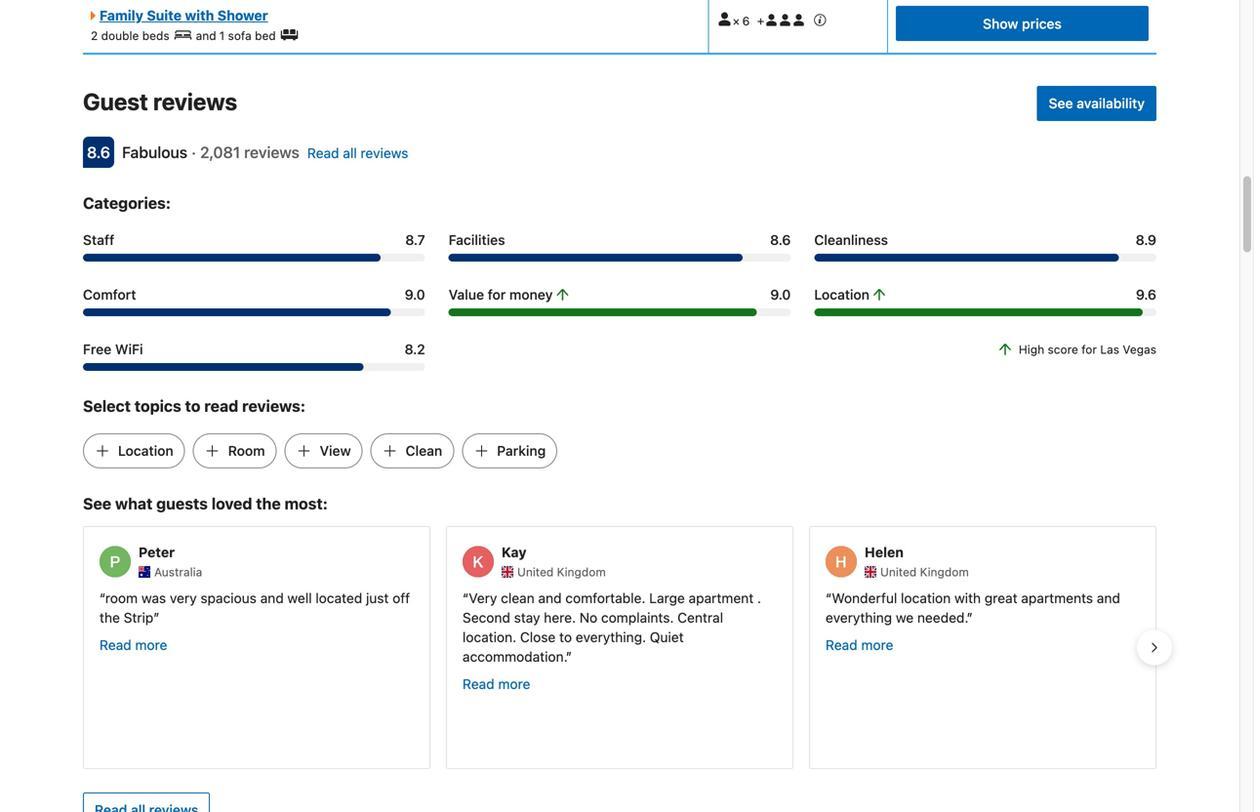 Task type: locate. For each thing, give the bounding box(es) containing it.
1 united kingdom from the left
[[517, 565, 606, 579]]

read down strip
[[100, 637, 131, 653]]

" inside " room was very spacious and well located just off the strip
[[100, 590, 105, 606]]

united kingdom image for kay
[[502, 566, 513, 578]]

0 horizontal spatial united kingdom image
[[502, 566, 513, 578]]

8.6 down the guest
[[87, 143, 110, 162]]

1 vertical spatial with
[[955, 590, 981, 606]]

more for " room was very spacious and well located just off the strip
[[135, 637, 167, 653]]

0 horizontal spatial more
[[135, 637, 167, 653]]

9.0
[[405, 287, 425, 303], [770, 287, 791, 303]]

" left was
[[100, 590, 105, 606]]

8.9
[[1136, 232, 1157, 248]]

1 horizontal spatial united kingdom image
[[865, 566, 877, 578]]

read more button down strip
[[100, 636, 167, 655]]

apartments
[[1021, 590, 1093, 606]]

see for see availability
[[1049, 95, 1073, 111]]

read more
[[100, 637, 167, 653], [826, 637, 894, 653], [463, 676, 530, 692]]

2 horizontal spatial "
[[967, 610, 973, 626]]

read all reviews
[[307, 145, 408, 161]]

we
[[896, 610, 914, 626]]

1 horizontal spatial more
[[498, 676, 530, 692]]

2 united from the left
[[880, 565, 917, 579]]

" for wonderful
[[826, 590, 832, 606]]

0 horizontal spatial the
[[100, 610, 120, 626]]

2 united kingdom image from the left
[[865, 566, 877, 578]]

double
[[101, 29, 139, 43]]

united kingdom image down helen
[[865, 566, 877, 578]]

comfort
[[83, 287, 136, 303]]

1 horizontal spatial location
[[814, 287, 870, 303]]

reviews:
[[242, 397, 306, 415]]

0 horizontal spatial to
[[185, 397, 201, 415]]

1 horizontal spatial 9.0
[[770, 287, 791, 303]]

1 vertical spatial location
[[118, 443, 173, 459]]

more
[[135, 637, 167, 653], [861, 637, 894, 653], [498, 676, 530, 692]]

1 horizontal spatial "
[[463, 590, 469, 606]]

1 vertical spatial to
[[559, 629, 572, 645]]

all
[[343, 145, 357, 161]]

more down accommodation.
[[498, 676, 530, 692]]

1 united from the left
[[517, 565, 554, 579]]

2 horizontal spatial read more
[[826, 637, 894, 653]]

scored 8.6 element
[[83, 137, 114, 168]]

room
[[105, 590, 138, 606]]

kingdom for with
[[920, 565, 969, 579]]

and left 'well'
[[260, 590, 284, 606]]

read more button down everything
[[826, 636, 894, 655]]

read down accommodation.
[[463, 676, 495, 692]]

and right apartments
[[1097, 590, 1120, 606]]

read down everything
[[826, 637, 858, 653]]

united kingdom up "here."
[[517, 565, 606, 579]]

2 9.0 from the left
[[770, 287, 791, 303]]

see inside button
[[1049, 95, 1073, 111]]

loved
[[212, 494, 252, 513]]

2 horizontal spatial read more button
[[826, 636, 894, 655]]

2 kingdom from the left
[[920, 565, 969, 579]]

0 horizontal spatial with
[[185, 7, 214, 23]]

read more button for wonderful location with great apartments and everything we needed.
[[826, 636, 894, 655]]

location
[[814, 287, 870, 303], [118, 443, 173, 459]]

0 horizontal spatial 9.0
[[405, 287, 425, 303]]

read more down everything
[[826, 637, 894, 653]]

wonderful
[[832, 590, 897, 606]]

united for kay
[[517, 565, 554, 579]]

accommodation.
[[463, 649, 566, 665]]

0 horizontal spatial 8.6
[[87, 143, 110, 162]]

0 horizontal spatial kingdom
[[557, 565, 606, 579]]

value
[[449, 287, 484, 303]]

reviews right 2,081
[[244, 143, 300, 162]]

kingdom up comfortable.
[[557, 565, 606, 579]]

more down strip
[[135, 637, 167, 653]]

and inside the " wonderful location with great apartments and everything we needed.
[[1097, 590, 1120, 606]]

1 kingdom from the left
[[557, 565, 606, 579]]

clean
[[406, 443, 442, 459]]

free wifi 8.2 meter
[[83, 363, 425, 371]]

1 united kingdom image from the left
[[502, 566, 513, 578]]

× 6
[[733, 14, 749, 28]]

8.6 left cleanliness
[[770, 232, 791, 248]]

more for " wonderful location with great apartments and everything we needed.
[[861, 637, 894, 653]]

reviews right all
[[361, 145, 408, 161]]

"
[[100, 590, 105, 606], [463, 590, 469, 606], [826, 590, 832, 606]]

" for with
[[967, 610, 973, 626]]

1 horizontal spatial read more button
[[463, 675, 530, 694]]

1 vertical spatial the
[[100, 610, 120, 626]]

2 horizontal spatial more
[[861, 637, 894, 653]]

0 horizontal spatial united kingdom
[[517, 565, 606, 579]]

" inside " very clean and comfortable. large apartment . second stay here. no complaints. central location. close to everything. quiet accommodation.
[[463, 590, 469, 606]]

0 horizontal spatial read more button
[[100, 636, 167, 655]]

read more button for room was very spacious and well located just off the strip
[[100, 636, 167, 655]]

+
[[757, 14, 765, 27]]

0 horizontal spatial for
[[488, 287, 506, 303]]

" up second
[[463, 590, 469, 606]]

everything
[[826, 610, 892, 626]]

and up "here."
[[538, 590, 562, 606]]

comfortable.
[[566, 590, 646, 606]]

1 9.0 from the left
[[405, 287, 425, 303]]

the right loved
[[256, 494, 281, 513]]

large
[[649, 590, 685, 606]]

read
[[307, 145, 339, 161], [100, 637, 131, 653], [826, 637, 858, 653], [463, 676, 495, 692]]

location down cleanliness
[[814, 287, 870, 303]]

with right suite
[[185, 7, 214, 23]]

was
[[141, 590, 166, 606]]

reviews
[[153, 88, 237, 115], [244, 143, 300, 162], [361, 145, 408, 161]]

1 horizontal spatial see
[[1049, 95, 1073, 111]]

with
[[185, 7, 214, 23], [955, 590, 981, 606]]

1 horizontal spatial "
[[566, 649, 572, 665]]

for
[[488, 287, 506, 303], [1082, 343, 1097, 356]]

central
[[678, 610, 723, 626]]

australia
[[154, 565, 202, 579]]

" up everything
[[826, 590, 832, 606]]

" right we
[[967, 610, 973, 626]]

for left las
[[1082, 343, 1097, 356]]

the inside " room was very spacious and well located just off the strip
[[100, 610, 120, 626]]

staff
[[83, 232, 114, 248]]

and left 1
[[196, 29, 216, 43]]

0 horizontal spatial "
[[100, 590, 105, 606]]

1 horizontal spatial read more
[[463, 676, 530, 692]]

more down everything
[[861, 637, 894, 653]]

1 horizontal spatial with
[[955, 590, 981, 606]]

united
[[517, 565, 554, 579], [880, 565, 917, 579]]

1 horizontal spatial kingdom
[[920, 565, 969, 579]]

see left availability
[[1049, 95, 1073, 111]]

2 horizontal spatial "
[[826, 590, 832, 606]]

2 " from the left
[[463, 590, 469, 606]]

1 " from the left
[[100, 590, 105, 606]]

reviews up ·
[[153, 88, 237, 115]]

" inside the " wonderful location with great apartments and everything we needed.
[[826, 590, 832, 606]]

rated fabulous element
[[122, 143, 188, 162]]

8.6
[[87, 143, 110, 162], [770, 232, 791, 248]]

suite
[[147, 7, 182, 23]]

room
[[228, 443, 265, 459]]

1 horizontal spatial united kingdom
[[880, 565, 969, 579]]

money
[[510, 287, 553, 303]]

family suite with shower link
[[91, 7, 268, 23]]

1 vertical spatial for
[[1082, 343, 1097, 356]]

0 horizontal spatial "
[[153, 610, 160, 626]]

united kingdom image for helen
[[865, 566, 877, 578]]

united kingdom image down kay
[[502, 566, 513, 578]]

united for helen
[[880, 565, 917, 579]]

" for very
[[463, 590, 469, 606]]

2 united kingdom from the left
[[880, 565, 969, 579]]

see what guests loved the most:
[[83, 494, 328, 513]]

for right value
[[488, 287, 506, 303]]

1 horizontal spatial 8.6
[[770, 232, 791, 248]]

value for money 9.0 meter
[[449, 309, 791, 316]]

to inside " very clean and comfortable. large apartment . second stay here. no complaints. central location. close to everything. quiet accommodation.
[[559, 629, 572, 645]]

guest
[[83, 88, 148, 115]]

" down "here."
[[566, 649, 572, 665]]

0 horizontal spatial see
[[83, 494, 111, 513]]

stay
[[514, 610, 540, 626]]

9.0 for comfort
[[405, 287, 425, 303]]

score
[[1048, 343, 1078, 356]]

the down room on the bottom
[[100, 610, 120, 626]]

" for very
[[153, 610, 160, 626]]

kingdom up the location
[[920, 565, 969, 579]]

united kingdom up the location
[[880, 565, 969, 579]]

" room was very spacious and well located just off the strip
[[100, 590, 410, 626]]

0 vertical spatial see
[[1049, 95, 1073, 111]]

2,081
[[200, 143, 240, 162]]

united kingdom
[[517, 565, 606, 579], [880, 565, 969, 579]]

see left what
[[83, 494, 111, 513]]

1 horizontal spatial to
[[559, 629, 572, 645]]

free
[[83, 341, 112, 357]]

most:
[[285, 494, 328, 513]]

read more button down accommodation.
[[463, 675, 530, 694]]

0 vertical spatial the
[[256, 494, 281, 513]]

united down kay
[[517, 565, 554, 579]]

read more down accommodation.
[[463, 676, 530, 692]]

quiet
[[650, 629, 684, 645]]

wifi
[[115, 341, 143, 357]]

0 horizontal spatial read more
[[100, 637, 167, 653]]

to
[[185, 397, 201, 415], [559, 629, 572, 645]]

1 horizontal spatial united
[[880, 565, 917, 579]]

show prices button
[[896, 6, 1149, 41]]

1 horizontal spatial for
[[1082, 343, 1097, 356]]

" down was
[[153, 610, 160, 626]]

3 " from the left
[[826, 590, 832, 606]]

1 vertical spatial see
[[83, 494, 111, 513]]

1 horizontal spatial reviews
[[244, 143, 300, 162]]

united kingdom image
[[502, 566, 513, 578], [865, 566, 877, 578]]

helen
[[865, 544, 904, 560]]

with up needed.
[[955, 590, 981, 606]]

united down helen
[[880, 565, 917, 579]]

the
[[256, 494, 281, 513], [100, 610, 120, 626]]

to down "here."
[[559, 629, 572, 645]]

6
[[742, 14, 749, 28]]

no
[[580, 610, 598, 626]]

to left "read"
[[185, 397, 201, 415]]

read more down strip
[[100, 637, 167, 653]]

0 horizontal spatial united
[[517, 565, 554, 579]]

location down topics at left
[[118, 443, 173, 459]]

facilities
[[449, 232, 505, 248]]



Task type: vqa. For each thing, say whether or not it's contained in the screenshot.
WiFi
yes



Task type: describe. For each thing, give the bounding box(es) containing it.
united kingdom for with
[[880, 565, 969, 579]]

availability
[[1077, 95, 1145, 111]]

read for .
[[463, 676, 495, 692]]

las
[[1100, 343, 1120, 356]]

read more button for very clean and comfortable. large apartment . second stay here. no complaints. central location. close to everything. quiet accommodation.
[[463, 675, 530, 694]]

and inside " room was very spacious and well located just off the strip
[[260, 590, 284, 606]]

view
[[320, 443, 351, 459]]

select topics to read reviews:
[[83, 397, 306, 415]]

.
[[757, 590, 761, 606]]

vegas
[[1123, 343, 1157, 356]]

located
[[316, 590, 362, 606]]

australia image
[[139, 566, 150, 578]]

location.
[[463, 629, 517, 645]]

9.0 for value for money
[[770, 287, 791, 303]]

high score for las vegas
[[1019, 343, 1157, 356]]

prices
[[1022, 16, 1062, 32]]

this is a carousel with rotating slides. it displays featured reviews of the property. use next and previous buttons to navigate. region
[[67, 518, 1172, 777]]

guest reviews
[[83, 88, 237, 115]]

see availability button
[[1037, 86, 1157, 121]]

0 vertical spatial location
[[814, 287, 870, 303]]

more for " very clean and comfortable. large apartment . second stay here. no complaints. central location. close to everything. quiet accommodation.
[[498, 676, 530, 692]]

just
[[366, 590, 389, 606]]

" very clean and comfortable. large apartment . second stay here. no complaints. central location. close to everything. quiet accommodation.
[[463, 590, 761, 665]]

needed.
[[918, 610, 967, 626]]

peter
[[139, 544, 175, 560]]

×
[[733, 14, 740, 28]]

·
[[192, 143, 196, 162]]

see availability
[[1049, 95, 1145, 111]]

and inside " very clean and comfortable. large apartment . second stay here. no complaints. central location. close to everything. quiet accommodation.
[[538, 590, 562, 606]]

1
[[219, 29, 225, 43]]

here.
[[544, 610, 576, 626]]

great
[[985, 590, 1018, 606]]

comfort 9.0 meter
[[83, 309, 425, 316]]

1 horizontal spatial the
[[256, 494, 281, 513]]

complaints.
[[601, 610, 674, 626]]

see for see what guests loved the most:
[[83, 494, 111, 513]]

off
[[393, 590, 410, 606]]

cleanliness
[[814, 232, 888, 248]]

9.6
[[1136, 287, 1157, 303]]

2 horizontal spatial reviews
[[361, 145, 408, 161]]

read more for " room was very spacious and well located just off the strip
[[100, 637, 167, 653]]

very
[[170, 590, 197, 606]]

" for room
[[100, 590, 105, 606]]

beds
[[142, 29, 169, 43]]

fabulous · 2,081 reviews
[[122, 143, 300, 162]]

show
[[983, 16, 1019, 32]]

high
[[1019, 343, 1045, 356]]

family
[[100, 7, 143, 23]]

categories:
[[83, 194, 171, 212]]

fabulous
[[122, 143, 188, 162]]

well
[[287, 590, 312, 606]]

everything.
[[576, 629, 646, 645]]

0 horizontal spatial location
[[118, 443, 173, 459]]

location
[[901, 590, 951, 606]]

0 vertical spatial to
[[185, 397, 201, 415]]

0 vertical spatial for
[[488, 287, 506, 303]]

guest reviews element
[[83, 86, 1029, 117]]

read for everything
[[826, 637, 858, 653]]

8.7
[[405, 232, 425, 248]]

united kingdom for and
[[517, 565, 606, 579]]

" for and
[[566, 649, 572, 665]]

value for money
[[449, 287, 553, 303]]

parking
[[497, 443, 546, 459]]

2
[[91, 29, 98, 43]]

" wonderful location with great apartments and everything we needed.
[[826, 590, 1120, 626]]

staff 8.7 meter
[[83, 254, 425, 262]]

second
[[463, 610, 510, 626]]

strip
[[124, 610, 153, 626]]

read for located
[[100, 637, 131, 653]]

6 adults, 3 children element
[[717, 6, 827, 28]]

bed
[[255, 29, 276, 43]]

shower
[[218, 7, 268, 23]]

kay
[[502, 544, 527, 560]]

read
[[204, 397, 238, 415]]

spacious
[[201, 590, 257, 606]]

0 vertical spatial with
[[185, 7, 214, 23]]

cleanliness 8.9 meter
[[814, 254, 1157, 262]]

apartment
[[689, 590, 754, 606]]

0 horizontal spatial reviews
[[153, 88, 237, 115]]

0 vertical spatial 8.6
[[87, 143, 110, 162]]

close
[[520, 629, 556, 645]]

2 double beds
[[91, 29, 169, 43]]

location 9.6 meter
[[814, 309, 1157, 316]]

review categories element
[[83, 191, 171, 215]]

family suite with shower
[[100, 7, 268, 23]]

facilities 8.6 meter
[[449, 254, 791, 262]]

sofa
[[228, 29, 252, 43]]

kingdom for and
[[557, 565, 606, 579]]

what
[[115, 494, 153, 513]]

select
[[83, 397, 131, 415]]

clean
[[501, 590, 535, 606]]

guests
[[156, 494, 208, 513]]

with inside the " wonderful location with great apartments and everything we needed.
[[955, 590, 981, 606]]

very
[[469, 590, 497, 606]]

read more for " wonderful location with great apartments and everything we needed.
[[826, 637, 894, 653]]

read more for " very clean and comfortable. large apartment . second stay here. no complaints. central location. close to everything. quiet accommodation.
[[463, 676, 530, 692]]

1 sofa bed
[[219, 29, 276, 43]]

free wifi
[[83, 341, 143, 357]]

1 vertical spatial 8.6
[[770, 232, 791, 248]]

topics
[[134, 397, 181, 415]]

read left all
[[307, 145, 339, 161]]



